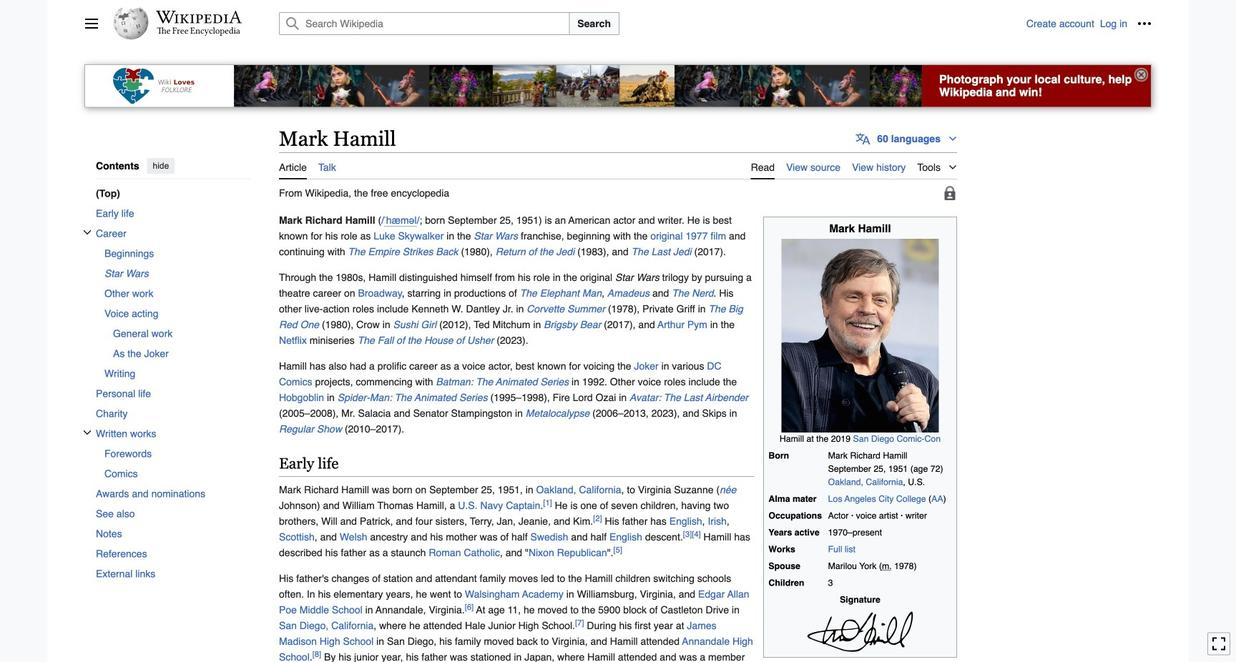 Task type: locate. For each thing, give the bounding box(es) containing it.
main content
[[273, 125, 1152, 663]]

Search Wikipedia search field
[[279, 12, 570, 35]]

fullscreen image
[[1212, 637, 1227, 652]]

the free encyclopedia image
[[157, 27, 241, 37]]

menu image
[[84, 16, 99, 31]]

hide image
[[1135, 68, 1149, 82]]

x small image
[[83, 228, 92, 237], [83, 429, 92, 437]]

1 vertical spatial x small image
[[83, 429, 92, 437]]

language progressive image
[[856, 132, 871, 146]]

personal tools navigation
[[1027, 12, 1157, 35]]

0 vertical spatial x small image
[[83, 228, 92, 237]]

None search field
[[262, 12, 1027, 35]]



Task type: vqa. For each thing, say whether or not it's contained in the screenshot.
menu icon
yes



Task type: describe. For each thing, give the bounding box(es) containing it.
1 x small image from the top
[[83, 228, 92, 237]]

wikipedia image
[[156, 11, 242, 24]]

2 x small image from the top
[[83, 429, 92, 437]]

log in and more options image
[[1138, 16, 1152, 31]]

page semi-protected image
[[943, 186, 958, 200]]



